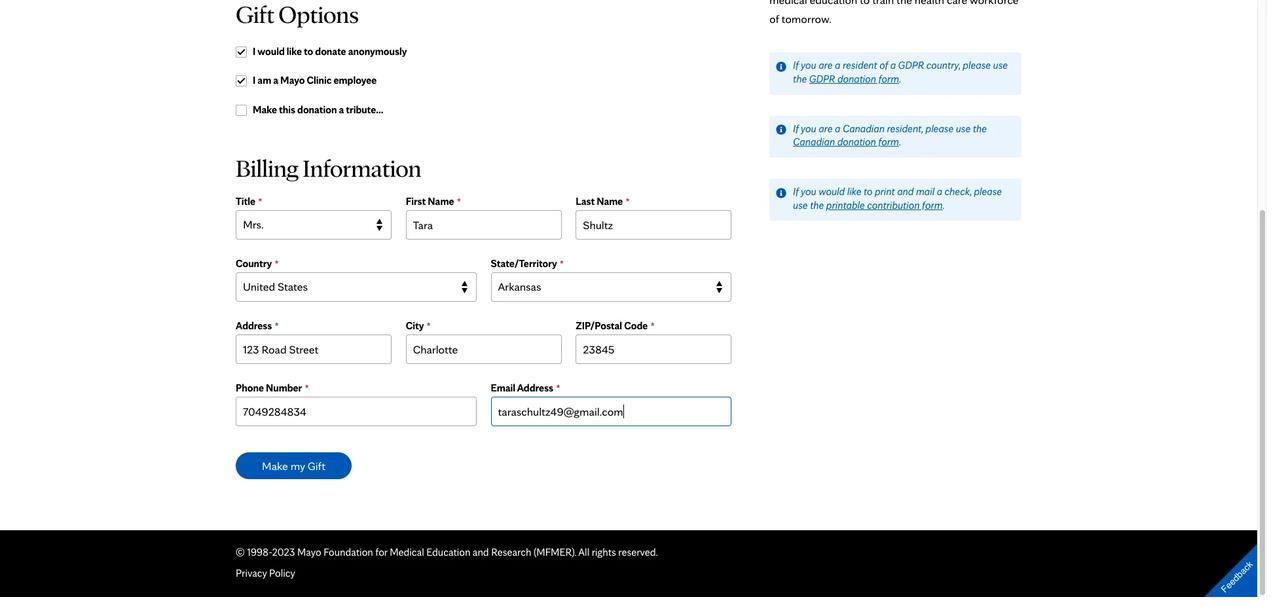 Task type: describe. For each thing, give the bounding box(es) containing it.
name for last name
[[597, 195, 623, 208]]

use inside if you would like to print and mail a check, please use the
[[793, 199, 808, 211]]

info circle image
[[776, 188, 787, 198]]

©
[[236, 546, 245, 559]]

you for if you are a resident of a gdpr country, please use the
[[801, 59, 817, 72]]

please inside if you would like to print and mail a check, please use the
[[974, 185, 1002, 198]]

you for if you would like to print and mail a check, please use the
[[801, 185, 817, 198]]

anonymously
[[348, 45, 407, 57]]

country
[[236, 257, 272, 270]]

employee
[[334, 74, 377, 87]]

0 horizontal spatial would
[[258, 45, 285, 57]]

all
[[579, 546, 590, 559]]

mayo for clinic
[[280, 74, 305, 87]]

gdpr inside 'if you are a resident of a gdpr country, please use the'
[[898, 59, 924, 72]]

last
[[576, 195, 595, 208]]

city
[[406, 319, 424, 332]]

code
[[624, 319, 648, 332]]

a inside if you are a canadian resident, please use the canadian donation form .
[[835, 122, 841, 135]]

rights
[[592, 546, 616, 559]]

privacy
[[236, 567, 267, 579]]

reserved.
[[618, 546, 658, 559]]

resident
[[843, 59, 877, 72]]

and inside if you would like to print and mail a check, please use the
[[897, 185, 914, 198]]

a up gdpr donation form link
[[835, 59, 841, 72]]

first
[[406, 195, 426, 208]]

a left tribute...
[[339, 104, 344, 116]]

phone
[[236, 382, 264, 394]]

zip/postal
[[576, 319, 622, 332]]

Address text field
[[236, 334, 392, 364]]

i for i would like to donate anonymously
[[253, 45, 256, 57]]

info circle image for if you are a canadian resident, please use the
[[776, 125, 787, 135]]

privacy policy link
[[236, 567, 295, 579]]

(mfmer).
[[534, 546, 577, 559]]

make my gift button
[[236, 452, 352, 479]]

if for if you are a resident of a gdpr country, please use the
[[793, 59, 799, 72]]

make for make my gift
[[262, 459, 288, 473]]

1 vertical spatial address
[[517, 382, 554, 394]]

a right the am
[[273, 74, 278, 87]]

email address
[[491, 382, 554, 394]]

if for if you are a canadian resident, please use the canadian donation form .
[[793, 122, 799, 135]]

information
[[303, 153, 421, 182]]

make my gift
[[262, 459, 326, 473]]

mail
[[916, 185, 935, 198]]

0 vertical spatial like
[[287, 45, 302, 57]]

make this donation a tribute...
[[253, 104, 383, 116]]

would inside if you would like to print and mail a check, please use the
[[819, 185, 845, 198]]

like inside if you would like to print and mail a check, please use the
[[847, 185, 862, 198]]

if for if you would like to print and mail a check, please use the
[[793, 185, 799, 198]]

a inside if you would like to print and mail a check, please use the
[[937, 185, 943, 198]]

for
[[375, 546, 388, 559]]

info circle image for if you are a resident of a gdpr country, please use the
[[776, 61, 787, 72]]

form for of
[[879, 73, 899, 85]]

form inside if you are a canadian resident, please use the canadian donation form .
[[879, 136, 899, 148]]

© 1998-2023 mayo foundation for medical education and research (mfmer). all rights reserved.
[[236, 546, 658, 559]]

i would like to donate anonymously
[[253, 45, 407, 57]]

billing
[[236, 153, 299, 182]]

policy
[[269, 567, 295, 579]]

if you are a canadian resident, please use the canadian donation form .
[[793, 122, 987, 148]]

1 vertical spatial donation
[[297, 104, 337, 116]]

are for canadian
[[819, 122, 833, 135]]

ZIP/Postal Code text field
[[576, 334, 732, 364]]

the inside if you would like to print and mail a check, please use the
[[810, 199, 824, 211]]

name for first name
[[428, 195, 454, 208]]

first name
[[406, 195, 454, 208]]

printable
[[826, 199, 865, 211]]

gdpr donation form link
[[809, 73, 899, 85]]

you for if you are a canadian resident, please use the canadian donation form .
[[801, 122, 817, 135]]

0 horizontal spatial address
[[236, 319, 272, 332]]

of
[[880, 59, 888, 72]]

a right the of
[[891, 59, 896, 72]]

mayo for foundation
[[297, 546, 321, 559]]

gift
[[308, 459, 326, 473]]

this
[[279, 104, 295, 116]]



Task type: locate. For each thing, give the bounding box(es) containing it.
1 horizontal spatial and
[[897, 185, 914, 198]]

1 vertical spatial .
[[899, 136, 901, 148]]

2 if from the top
[[793, 122, 799, 135]]

3 if from the top
[[793, 185, 799, 198]]

i
[[253, 45, 256, 57], [253, 74, 256, 87]]

0 horizontal spatial the
[[793, 73, 807, 85]]

1 vertical spatial use
[[956, 122, 971, 135]]

education
[[427, 546, 471, 559]]

form for print
[[922, 199, 943, 211]]

are inside 'if you are a resident of a gdpr country, please use the'
[[819, 59, 833, 72]]

1 horizontal spatial like
[[847, 185, 862, 198]]

title
[[236, 195, 255, 208]]

are up gdpr donation form link
[[819, 59, 833, 72]]

please
[[963, 59, 991, 72], [926, 122, 954, 135], [974, 185, 1002, 198]]

a right mail on the right
[[937, 185, 943, 198]]

you up canadian donation form link
[[801, 122, 817, 135]]

donate
[[315, 45, 346, 57]]

a up canadian donation form link
[[835, 122, 841, 135]]

donation down resident
[[838, 73, 876, 85]]

1 vertical spatial you
[[801, 122, 817, 135]]

0 vertical spatial make
[[253, 104, 277, 116]]

2 info circle image from the top
[[776, 125, 787, 135]]

canadian donation form link
[[793, 136, 899, 148]]

1 vertical spatial the
[[973, 122, 987, 135]]

mayo left clinic
[[280, 74, 305, 87]]

i am a mayo clinic employee
[[253, 74, 377, 87]]

2 vertical spatial please
[[974, 185, 1002, 198]]

number
[[266, 382, 302, 394]]

0 vertical spatial use
[[993, 59, 1008, 72]]

you right info circle icon
[[801, 185, 817, 198]]

use right resident,
[[956, 122, 971, 135]]

please inside 'if you are a resident of a gdpr country, please use the'
[[963, 59, 991, 72]]

would up the am
[[258, 45, 285, 57]]

canadian
[[843, 122, 885, 135], [793, 136, 835, 148]]

zip/postal code
[[576, 319, 648, 332]]

printable contribution form link
[[826, 199, 943, 211]]

2 are from the top
[[819, 122, 833, 135]]

to left donate
[[304, 45, 313, 57]]

0 vertical spatial address
[[236, 319, 272, 332]]

1 are from the top
[[819, 59, 833, 72]]

0 vertical spatial donation
[[838, 73, 876, 85]]

email
[[491, 382, 516, 394]]

i for i am a mayo clinic employee
[[253, 74, 256, 87]]

. for and
[[943, 199, 945, 211]]

donation
[[838, 73, 876, 85], [297, 104, 337, 116], [837, 136, 876, 148]]

0 vertical spatial if
[[793, 59, 799, 72]]

1 horizontal spatial to
[[864, 185, 873, 198]]

0 vertical spatial the
[[793, 73, 807, 85]]

make left my
[[262, 459, 288, 473]]

donation up print
[[837, 136, 876, 148]]

0 horizontal spatial canadian
[[793, 136, 835, 148]]

1 vertical spatial gdpr
[[809, 73, 835, 85]]

1 vertical spatial form
[[879, 136, 899, 148]]

1 vertical spatial please
[[926, 122, 954, 135]]

donation down clinic
[[297, 104, 337, 116]]

Phone Number telephone field
[[236, 397, 477, 426]]

if up canadian donation form link
[[793, 122, 799, 135]]

1 you from the top
[[801, 59, 817, 72]]

name
[[428, 195, 454, 208], [597, 195, 623, 208]]

2 vertical spatial you
[[801, 185, 817, 198]]

1 if from the top
[[793, 59, 799, 72]]

. for a
[[899, 73, 902, 85]]

if left resident
[[793, 59, 799, 72]]

address down country
[[236, 319, 272, 332]]

0 vertical spatial would
[[258, 45, 285, 57]]

0 horizontal spatial use
[[793, 199, 808, 211]]

0 vertical spatial canadian
[[843, 122, 885, 135]]

1 vertical spatial i
[[253, 74, 256, 87]]

are up canadian donation form link
[[819, 122, 833, 135]]

2 i from the top
[[253, 74, 256, 87]]

0 vertical spatial and
[[897, 185, 914, 198]]

form down resident,
[[879, 136, 899, 148]]

1 info circle image from the top
[[776, 61, 787, 72]]

check,
[[945, 185, 972, 198]]

info circle image
[[776, 61, 787, 72], [776, 125, 787, 135]]

0 vertical spatial i
[[253, 45, 256, 57]]

tribute...
[[346, 104, 383, 116]]

phone number
[[236, 382, 302, 394]]

form
[[879, 73, 899, 85], [879, 136, 899, 148], [922, 199, 943, 211]]

1 vertical spatial are
[[819, 122, 833, 135]]

name right last
[[597, 195, 623, 208]]

my
[[291, 459, 305, 473]]

you inside 'if you are a resident of a gdpr country, please use the'
[[801, 59, 817, 72]]

please right the check, in the top right of the page
[[974, 185, 1002, 198]]

First Name text field
[[406, 210, 562, 240]]

address right 'email'
[[517, 382, 554, 394]]

state/territory
[[491, 257, 557, 270]]

the inside 'if you are a resident of a gdpr country, please use the'
[[793, 73, 807, 85]]

1 vertical spatial to
[[864, 185, 873, 198]]

1 vertical spatial and
[[473, 546, 489, 559]]

make for make this donation a tribute...
[[253, 104, 277, 116]]

1 horizontal spatial use
[[956, 122, 971, 135]]

use inside 'if you are a resident of a gdpr country, please use the'
[[993, 59, 1008, 72]]

2023
[[272, 546, 295, 559]]

0 vertical spatial are
[[819, 59, 833, 72]]

0 vertical spatial .
[[899, 73, 902, 85]]

print
[[875, 185, 895, 198]]

you inside if you are a canadian resident, please use the canadian donation form .
[[801, 122, 817, 135]]

mayo
[[280, 74, 305, 87], [297, 546, 321, 559]]

billing information
[[236, 153, 421, 182]]

would
[[258, 45, 285, 57], [819, 185, 845, 198]]

use
[[993, 59, 1008, 72], [956, 122, 971, 135], [793, 199, 808, 211]]

0 vertical spatial please
[[963, 59, 991, 72]]

1 horizontal spatial canadian
[[843, 122, 885, 135]]

2 horizontal spatial the
[[973, 122, 987, 135]]

1 horizontal spatial gdpr
[[898, 59, 924, 72]]

to left print
[[864, 185, 873, 198]]

2 horizontal spatial use
[[993, 59, 1008, 72]]

2 vertical spatial the
[[810, 199, 824, 211]]

a
[[835, 59, 841, 72], [891, 59, 896, 72], [273, 74, 278, 87], [339, 104, 344, 116], [835, 122, 841, 135], [937, 185, 943, 198]]

you inside if you would like to print and mail a check, please use the
[[801, 185, 817, 198]]

last name
[[576, 195, 623, 208]]

1998-
[[247, 546, 272, 559]]

name right first
[[428, 195, 454, 208]]

medical
[[390, 546, 424, 559]]

and up contribution
[[897, 185, 914, 198]]

research
[[491, 546, 531, 559]]

2 name from the left
[[597, 195, 623, 208]]

1 vertical spatial mayo
[[297, 546, 321, 559]]

if you are a resident of a gdpr country, please use the
[[793, 59, 1008, 85]]

0 horizontal spatial and
[[473, 546, 489, 559]]

0 vertical spatial you
[[801, 59, 817, 72]]

resident,
[[887, 122, 924, 135]]

0 horizontal spatial name
[[428, 195, 454, 208]]

make
[[253, 104, 277, 116], [262, 459, 288, 473]]

if right info circle icon
[[793, 185, 799, 198]]

0 vertical spatial mayo
[[280, 74, 305, 87]]

am
[[258, 74, 271, 87]]

address
[[236, 319, 272, 332], [517, 382, 554, 394]]

country,
[[927, 59, 961, 72]]

donation inside if you are a canadian resident, please use the canadian donation form .
[[837, 136, 876, 148]]

Last Name text field
[[576, 210, 732, 240]]

0 vertical spatial to
[[304, 45, 313, 57]]

0 vertical spatial gdpr
[[898, 59, 924, 72]]

2 vertical spatial .
[[943, 199, 945, 211]]

1 horizontal spatial the
[[810, 199, 824, 211]]

2 vertical spatial use
[[793, 199, 808, 211]]

privacy policy
[[236, 567, 295, 579]]

make left this
[[253, 104, 277, 116]]

foundation
[[324, 546, 373, 559]]

0 horizontal spatial to
[[304, 45, 313, 57]]

2 vertical spatial donation
[[837, 136, 876, 148]]

printable contribution form .
[[826, 199, 945, 211]]

the inside if you are a canadian resident, please use the canadian donation form .
[[973, 122, 987, 135]]

1 vertical spatial would
[[819, 185, 845, 198]]

are
[[819, 59, 833, 72], [819, 122, 833, 135]]

. inside if you are a canadian resident, please use the canadian donation form .
[[899, 136, 901, 148]]

and
[[897, 185, 914, 198], [473, 546, 489, 559]]

City text field
[[406, 334, 562, 364]]

0 vertical spatial info circle image
[[776, 61, 787, 72]]

clinic
[[307, 74, 332, 87]]

you up gdpr donation form link
[[801, 59, 817, 72]]

you
[[801, 59, 817, 72], [801, 122, 817, 135], [801, 185, 817, 198]]

and left research
[[473, 546, 489, 559]]

2 vertical spatial form
[[922, 199, 943, 211]]

mayo right 2023
[[297, 546, 321, 559]]

if inside if you are a canadian resident, please use the canadian donation form .
[[793, 122, 799, 135]]

0 vertical spatial form
[[879, 73, 899, 85]]

like up i am a mayo clinic employee
[[287, 45, 302, 57]]

if inside 'if you are a resident of a gdpr country, please use the'
[[793, 59, 799, 72]]

please right country, on the top right of the page
[[963, 59, 991, 72]]

use right country, on the top right of the page
[[993, 59, 1008, 72]]

1 vertical spatial if
[[793, 122, 799, 135]]

1 vertical spatial make
[[262, 459, 288, 473]]

gdpr donation form .
[[809, 73, 902, 85]]

are inside if you are a canadian resident, please use the canadian donation form .
[[819, 122, 833, 135]]

like up printable
[[847, 185, 862, 198]]

form down mail on the right
[[922, 199, 943, 211]]

to
[[304, 45, 313, 57], [864, 185, 873, 198]]

1 name from the left
[[428, 195, 454, 208]]

if inside if you would like to print and mail a check, please use the
[[793, 185, 799, 198]]

1 horizontal spatial would
[[819, 185, 845, 198]]

.
[[899, 73, 902, 85], [899, 136, 901, 148], [943, 199, 945, 211]]

please right resident,
[[926, 122, 954, 135]]

1 horizontal spatial name
[[597, 195, 623, 208]]

are for resident
[[819, 59, 833, 72]]

2 you from the top
[[801, 122, 817, 135]]

feedback button
[[1194, 533, 1267, 597]]

contribution
[[867, 199, 920, 211]]

gdpr
[[898, 59, 924, 72], [809, 73, 835, 85]]

Email Address email field
[[491, 397, 732, 426]]

form down the of
[[879, 73, 899, 85]]

the
[[793, 73, 807, 85], [973, 122, 987, 135], [810, 199, 824, 211]]

0 horizontal spatial like
[[287, 45, 302, 57]]

0 horizontal spatial gdpr
[[809, 73, 835, 85]]

3 you from the top
[[801, 185, 817, 198]]

2 vertical spatial if
[[793, 185, 799, 198]]

if you would like to print and mail a check, please use the
[[793, 185, 1002, 211]]

use left printable
[[793, 199, 808, 211]]

like
[[287, 45, 302, 57], [847, 185, 862, 198]]

1 vertical spatial canadian
[[793, 136, 835, 148]]

use inside if you are a canadian resident, please use the canadian donation form .
[[956, 122, 971, 135]]

would up printable
[[819, 185, 845, 198]]

1 vertical spatial info circle image
[[776, 125, 787, 135]]

make inside button
[[262, 459, 288, 473]]

if
[[793, 59, 799, 72], [793, 122, 799, 135], [793, 185, 799, 198]]

1 vertical spatial like
[[847, 185, 862, 198]]

please inside if you are a canadian resident, please use the canadian donation form .
[[926, 122, 954, 135]]

to inside if you would like to print and mail a check, please use the
[[864, 185, 873, 198]]

1 i from the top
[[253, 45, 256, 57]]

feedback
[[1219, 559, 1255, 595]]

1 horizontal spatial address
[[517, 382, 554, 394]]



Task type: vqa. For each thing, say whether or not it's contained in the screenshot.


